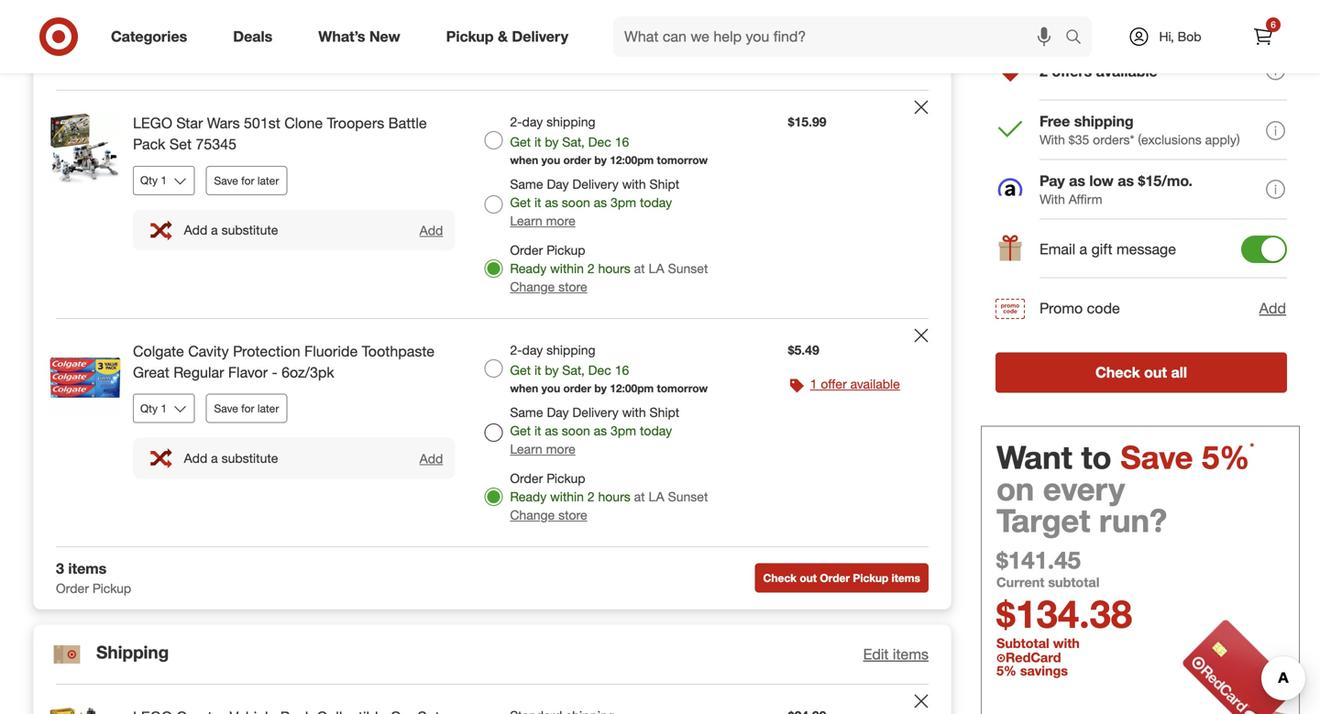Task type: vqa. For each thing, say whether or not it's contained in the screenshot.
The 3 within the View Board 3 Button
no



Task type: locate. For each thing, give the bounding box(es) containing it.
with
[[623, 176, 646, 192], [623, 404, 646, 421], [1054, 636, 1080, 652]]

3 it from the top
[[535, 362, 542, 378]]

change
[[510, 279, 555, 295], [510, 507, 555, 523]]

later down '-'
[[258, 402, 279, 416]]

1 today from the top
[[640, 194, 673, 211]]

2 day from the top
[[522, 342, 543, 358]]

3 store pickup radio from the top
[[485, 488, 503, 506]]

save for 6oz/3pk
[[214, 402, 238, 416]]

colgate cavity protection fluoride toothpaste great regular flavor - 6oz/3pk image
[[49, 341, 122, 415]]

day for lego star wars 501st clone troopers battle pack set 75345
[[547, 176, 569, 192]]

order for colgate cavity protection fluoride toothpaste great regular flavor - 6oz/3pk
[[564, 381, 592, 395]]

a
[[211, 222, 218, 238], [1080, 240, 1088, 258], [211, 450, 218, 466]]

0 vertical spatial 2-day shipping get it by sat, dec 16 when you order by 12:00pm tomorrow
[[510, 114, 708, 167]]

save for 75345
[[214, 174, 238, 187]]

la
[[649, 32, 665, 48], [649, 261, 665, 277], [649, 489, 665, 505]]

day
[[547, 176, 569, 192], [547, 404, 569, 421]]

within for lego star wars 501st clone troopers battle pack set 75345
[[550, 261, 584, 277]]

2 sat, from the top
[[563, 362, 585, 378]]

order for lego star wars 501st clone troopers battle pack set 75345
[[564, 153, 592, 167]]

a down 75345
[[211, 222, 218, 238]]

order pickup ready within 2 hours at la sunset
[[510, 14, 708, 48]]

store for lego star wars 501st clone troopers battle pack set 75345
[[559, 279, 588, 295]]

email a gift message
[[1040, 240, 1177, 258]]

sunset for lego star wars 501st clone troopers battle pack set 75345
[[668, 261, 708, 277]]

2 12:00pm from the top
[[610, 381, 654, 395]]

cart item ready to fulfill group containing lego star wars 501st clone troopers battle pack set 75345
[[34, 91, 951, 318]]

0 vertical spatial with
[[623, 176, 646, 192]]

1 change store button from the top
[[510, 278, 588, 296]]

0 vertical spatial shipt
[[650, 176, 680, 192]]

with down free
[[1040, 132, 1066, 148]]

2 change from the top
[[510, 507, 555, 523]]

3 cart item ready to fulfill group from the top
[[34, 319, 951, 547]]

2 at from the top
[[634, 261, 645, 277]]

1 vertical spatial at
[[634, 261, 645, 277]]

available right offers in the right top of the page
[[1097, 62, 1158, 80]]

1 tomorrow from the top
[[657, 153, 708, 167]]

3 get from the top
[[510, 362, 531, 378]]

16 for colgate cavity protection fluoride toothpaste great regular flavor - 6oz/3pk
[[615, 362, 630, 378]]

2 vertical spatial a
[[211, 450, 218, 466]]

1 vertical spatial change
[[510, 507, 555, 523]]

save for later down flavor
[[214, 402, 279, 416]]

3
[[56, 560, 64, 578]]

2 order from the top
[[564, 381, 592, 395]]

promo
[[1040, 299, 1083, 317]]

3 la from the top
[[649, 489, 665, 505]]

2 same day delivery with shipt get it as soon as 3pm today learn more from the top
[[510, 404, 680, 457]]

$141.45
[[997, 546, 1081, 575]]

2 save for later from the top
[[214, 402, 279, 416]]

1 vertical spatial store pickup radio
[[485, 260, 503, 278]]

*
[[1251, 440, 1255, 454]]

$5.49
[[789, 342, 820, 358]]

pickup inside 3 items order pickup
[[93, 580, 131, 596]]

ready
[[510, 32, 547, 48], [510, 261, 547, 277], [510, 489, 547, 505]]

out for order
[[800, 571, 817, 585]]

2 store pickup radio from the top
[[485, 260, 503, 278]]

same day delivery with shipt get it as soon as 3pm today learn more
[[510, 176, 680, 229], [510, 404, 680, 457]]

1 vertical spatial when
[[510, 381, 539, 395]]

items for edit
[[893, 646, 929, 664]]

items up edit items
[[892, 571, 921, 585]]

2 cart item ready to fulfill group from the top
[[34, 91, 951, 318]]

0 vertical spatial add button
[[419, 221, 444, 239]]

1 ready from the top
[[510, 32, 547, 48]]

day for colgate cavity protection fluoride toothpaste great regular flavor - 6oz/3pk
[[522, 342, 543, 358]]

2 you from the top
[[542, 381, 561, 395]]

1 vertical spatial order pickup ready within 2 hours at la sunset change store
[[510, 471, 708, 523]]

at for lego star wars 501st clone troopers battle pack set 75345
[[634, 261, 645, 277]]

2 substitute from the top
[[222, 450, 278, 466]]

2 same from the top
[[510, 404, 544, 421]]

today
[[640, 194, 673, 211], [640, 423, 673, 439]]

you for colgate cavity protection fluoride toothpaste great regular flavor - 6oz/3pk
[[542, 381, 561, 395]]

0 vertical spatial at
[[634, 32, 645, 48]]

1 shipt from the top
[[650, 176, 680, 192]]

a for lego star wars 501st clone troopers battle pack set 75345
[[211, 222, 218, 238]]

store pickup radio for lego star wars 501st clone troopers battle pack set 75345
[[485, 260, 503, 278]]

with inside the free shipping with $35 orders* (exclusions apply)
[[1040, 132, 1066, 148]]

items inside 3 items order pickup
[[68, 560, 107, 578]]

2 ready from the top
[[510, 261, 547, 277]]

1 more from the top
[[546, 213, 576, 229]]

1 vertical spatial dec
[[589, 362, 612, 378]]

1 vertical spatial 16
[[615, 362, 630, 378]]

2 more from the top
[[546, 441, 576, 457]]

learn
[[510, 213, 543, 229], [510, 441, 543, 457]]

message
[[1117, 240, 1177, 258]]

save for later button down flavor
[[206, 394, 287, 424]]

you
[[542, 153, 561, 167], [542, 381, 561, 395]]

1 vertical spatial order
[[564, 381, 592, 395]]

2 sunset from the top
[[668, 261, 708, 277]]

available inside button
[[1097, 62, 1158, 80]]

today for colgate cavity protection fluoride toothpaste great regular flavor - 6oz/3pk
[[640, 423, 673, 439]]

1 vertical spatial hours
[[598, 261, 631, 277]]

2 la from the top
[[649, 261, 665, 277]]

none radio inside cart item ready to fulfill group
[[485, 195, 503, 214]]

1 horizontal spatial 5%
[[1203, 438, 1251, 476]]

1 add a substitute from the top
[[184, 222, 278, 238]]

1 same day delivery with shipt get it as soon as 3pm today learn more from the top
[[510, 176, 680, 229]]

change for colgate cavity protection fluoride toothpaste great regular flavor - 6oz/3pk
[[510, 507, 555, 523]]

0 vertical spatial soon
[[562, 194, 590, 211]]

1 vertical spatial add a substitute
[[184, 450, 278, 466]]

for down flavor
[[241, 402, 255, 416]]

1 cart item ready to fulfill group from the top
[[34, 0, 951, 90]]

0 vertical spatial change store button
[[510, 278, 588, 296]]

3 sunset from the top
[[668, 489, 708, 505]]

offer
[[821, 376, 847, 392]]

0 horizontal spatial available
[[851, 376, 901, 392]]

shipping
[[1075, 112, 1134, 130], [547, 114, 596, 130], [547, 342, 596, 358]]

0 vertical spatial more
[[546, 213, 576, 229]]

2 store from the top
[[559, 507, 588, 523]]

2 tomorrow from the top
[[657, 381, 708, 395]]

order
[[564, 153, 592, 167], [564, 381, 592, 395]]

1 when from the top
[[510, 153, 539, 167]]

1 horizontal spatial out
[[1145, 364, 1168, 382]]

1 2- from the top
[[510, 114, 522, 130]]

cart item ready to fulfill group containing colgate cavity protection fluoride toothpaste great regular flavor - 6oz/3pk
[[34, 319, 951, 547]]

2 3pm from the top
[[611, 423, 637, 439]]

save down flavor
[[214, 402, 238, 416]]

2 within from the top
[[550, 261, 584, 277]]

1 you from the top
[[542, 153, 561, 167]]

add a substitute down flavor
[[184, 450, 278, 466]]

today for lego star wars 501st clone troopers battle pack set 75345
[[640, 194, 673, 211]]

same
[[510, 176, 544, 192], [510, 404, 544, 421]]

2 save for later button from the top
[[206, 394, 287, 424]]

1 vertical spatial la
[[649, 261, 665, 277]]

items right "3"
[[68, 560, 107, 578]]

0 vertical spatial hours
[[598, 32, 631, 48]]

add button
[[419, 221, 444, 239], [1259, 297, 1288, 320], [419, 450, 444, 468]]

0 vertical spatial sunset
[[668, 32, 708, 48]]

2 16 from the top
[[615, 362, 630, 378]]

1 la from the top
[[649, 32, 665, 48]]

for for 75345
[[241, 174, 255, 187]]

1
[[811, 376, 818, 392]]

available inside 'button'
[[851, 376, 901, 392]]

3 ready from the top
[[510, 489, 547, 505]]

-
[[272, 364, 278, 381]]

change store button
[[510, 278, 588, 296], [510, 506, 588, 525]]

2 2-day shipping get it by sat, dec 16 when you order by 12:00pm tomorrow from the top
[[510, 342, 708, 395]]

1 at from the top
[[634, 32, 645, 48]]

2 learn from the top
[[510, 441, 543, 457]]

1 vertical spatial day
[[547, 404, 569, 421]]

to
[[1082, 438, 1112, 476]]

1 within from the top
[[550, 32, 584, 48]]

1 vertical spatial learn
[[510, 441, 543, 457]]

2 shipt from the top
[[650, 404, 680, 421]]

search button
[[1058, 17, 1102, 61]]

2 inside 2 offers available button
[[1040, 62, 1048, 80]]

2 when from the top
[[510, 381, 539, 395]]

1 vertical spatial later
[[258, 402, 279, 416]]

1 it from the top
[[535, 134, 542, 150]]

2 vertical spatial add button
[[419, 450, 444, 468]]

1 save for later from the top
[[214, 174, 279, 187]]

substitute for 6oz/3pk
[[222, 450, 278, 466]]

2 later from the top
[[258, 402, 279, 416]]

cart item ready to fulfill group
[[34, 0, 951, 90], [34, 91, 951, 318], [34, 319, 951, 547], [34, 685, 951, 715]]

0 vertical spatial with
[[1040, 132, 1066, 148]]

0 vertical spatial later
[[258, 174, 279, 187]]

save for later button down 75345
[[206, 166, 287, 195]]

1 vertical spatial same day delivery with shipt get it as soon as 3pm today learn more
[[510, 404, 680, 457]]

order inside 3 items order pickup
[[56, 580, 89, 596]]

16 for lego star wars 501st clone troopers battle pack set 75345
[[615, 134, 630, 150]]

categories
[[111, 28, 187, 45]]

deals
[[233, 28, 273, 45]]

2 with from the top
[[1040, 191, 1066, 207]]

1 save for later button from the top
[[206, 166, 287, 195]]

1 vertical spatial day
[[522, 342, 543, 358]]

with down pay in the right of the page
[[1040, 191, 1066, 207]]

3 hours from the top
[[598, 489, 631, 505]]

0 vertical spatial 2-
[[510, 114, 522, 130]]

0 vertical spatial order
[[564, 153, 592, 167]]

0 vertical spatial sat,
[[563, 134, 585, 150]]

a left the gift
[[1080, 240, 1088, 258]]

1 vertical spatial learn more button
[[510, 440, 576, 459]]

0 vertical spatial save
[[214, 174, 238, 187]]

3 at from the top
[[634, 489, 645, 505]]

0 vertical spatial day
[[522, 114, 543, 130]]

learn for lego star wars 501st clone troopers battle pack set 75345
[[510, 213, 543, 229]]

$134.38
[[997, 591, 1133, 638]]

2 for from the top
[[241, 402, 255, 416]]

1 vertical spatial add button
[[1259, 297, 1288, 320]]

1 vertical spatial 12:00pm
[[610, 381, 654, 395]]

1 order from the top
[[564, 153, 592, 167]]

hours for colgate cavity protection fluoride toothpaste great regular flavor - 6oz/3pk
[[598, 489, 631, 505]]

at
[[634, 32, 645, 48], [634, 261, 645, 277], [634, 489, 645, 505]]

1 vertical spatial sunset
[[668, 261, 708, 277]]

1 vertical spatial with
[[623, 404, 646, 421]]

1 later from the top
[[258, 174, 279, 187]]

1 vertical spatial 2-day shipping get it by sat, dec 16 when you order by 12:00pm tomorrow
[[510, 342, 708, 395]]

order
[[510, 14, 543, 30], [510, 242, 543, 258], [510, 471, 543, 487], [820, 571, 850, 585], [56, 580, 89, 596]]

items inside 'dropdown button'
[[893, 646, 929, 664]]

Store pickup radio
[[485, 31, 503, 50], [485, 260, 503, 278], [485, 488, 503, 506]]

0 vertical spatial store
[[559, 279, 588, 295]]

add a substitute down 75345
[[184, 222, 278, 238]]

affirm
[[1069, 191, 1103, 207]]

save right to
[[1121, 438, 1194, 476]]

add
[[184, 222, 208, 238], [420, 222, 443, 238], [1260, 300, 1287, 317], [184, 450, 208, 466], [420, 451, 443, 467]]

0 vertical spatial store pickup radio
[[485, 31, 503, 50]]

2 today from the top
[[640, 423, 673, 439]]

0 horizontal spatial out
[[800, 571, 817, 585]]

2 2- from the top
[[510, 342, 522, 358]]

75345
[[196, 135, 237, 153]]

ready for colgate cavity protection fluoride toothpaste great regular flavor - 6oz/3pk
[[510, 489, 547, 505]]

1 change from the top
[[510, 279, 555, 295]]

as
[[1070, 172, 1086, 190], [1118, 172, 1135, 190], [545, 194, 558, 211], [594, 194, 607, 211], [545, 423, 558, 439], [594, 423, 607, 439]]

with inside pay as low as $15/mo. with affirm
[[1040, 191, 1066, 207]]

available
[[1097, 62, 1158, 80], [851, 376, 901, 392]]

fluoride
[[305, 343, 358, 360]]

3pm for lego star wars 501st clone troopers battle pack set 75345
[[611, 194, 637, 211]]

1 vertical spatial save for later
[[214, 402, 279, 416]]

1 vertical spatial 3pm
[[611, 423, 637, 439]]

0 vertical spatial 16
[[615, 134, 630, 150]]

save for later for 6oz/3pk
[[214, 402, 279, 416]]

1 12:00pm from the top
[[610, 153, 654, 167]]

learn more button for lego star wars 501st clone troopers battle pack set 75345
[[510, 212, 576, 230]]

2 add a substitute from the top
[[184, 450, 278, 466]]

1 vertical spatial store
[[559, 507, 588, 523]]

1 store from the top
[[559, 279, 588, 295]]

501st
[[244, 114, 280, 132]]

colgate cavity protection fluoride toothpaste great regular flavor - 6oz/3pk
[[133, 343, 435, 381]]

2-day shipping get it by sat, dec 16 when you order by 12:00pm tomorrow
[[510, 114, 708, 167], [510, 342, 708, 395]]

available for 1 offer available
[[851, 376, 901, 392]]

2 vertical spatial within
[[550, 489, 584, 505]]

0 vertical spatial ready
[[510, 32, 547, 48]]

pickup inside order pickup ready within 2 hours at la sunset
[[547, 14, 586, 30]]

2 day from the top
[[547, 404, 569, 421]]

0 vertical spatial add a substitute
[[184, 222, 278, 238]]

None radio
[[485, 131, 503, 150], [485, 360, 503, 378], [485, 424, 503, 442], [485, 131, 503, 150], [485, 360, 503, 378], [485, 424, 503, 442]]

with for lego star wars 501st clone troopers battle pack set 75345
[[623, 176, 646, 192]]

sat,
[[563, 134, 585, 150], [563, 362, 585, 378]]

1 vertical spatial you
[[542, 381, 561, 395]]

hours inside order pickup ready within 2 hours at la sunset
[[598, 32, 631, 48]]

delivery
[[512, 28, 569, 45], [573, 176, 619, 192], [573, 404, 619, 421]]

2 vertical spatial hours
[[598, 489, 631, 505]]

2-
[[510, 114, 522, 130], [510, 342, 522, 358]]

0 vertical spatial for
[[241, 174, 255, 187]]

0 vertical spatial dec
[[589, 134, 612, 150]]

1 vertical spatial change store button
[[510, 506, 588, 525]]

0 vertical spatial save for later button
[[206, 166, 287, 195]]

1 learn from the top
[[510, 213, 543, 229]]

check for check out all
[[1096, 364, 1141, 382]]

1 horizontal spatial available
[[1097, 62, 1158, 80]]

store
[[559, 279, 588, 295], [559, 507, 588, 523]]

1 soon from the top
[[562, 194, 590, 211]]

items right edit
[[893, 646, 929, 664]]

order pickup ready within 2 hours at la sunset change store
[[510, 242, 708, 295], [510, 471, 708, 523]]

1 16 from the top
[[615, 134, 630, 150]]

1 day from the top
[[522, 114, 543, 130]]

shipping for lego star wars 501st clone troopers battle pack set 75345
[[547, 114, 596, 130]]

0 vertical spatial day
[[547, 176, 569, 192]]

1 vertical spatial available
[[851, 376, 901, 392]]

day
[[522, 114, 543, 130], [522, 342, 543, 358]]

available right offer at the right
[[851, 376, 901, 392]]

12:00pm
[[610, 153, 654, 167], [610, 381, 654, 395]]

hours for lego star wars 501st clone troopers battle pack set 75345
[[598, 261, 631, 277]]

3 within from the top
[[550, 489, 584, 505]]

1 same from the top
[[510, 176, 544, 192]]

1 vertical spatial save for later button
[[206, 394, 287, 424]]

1 with from the top
[[1040, 132, 1066, 148]]

2 vertical spatial delivery
[[573, 404, 619, 421]]

day for colgate cavity protection fluoride toothpaste great regular flavor - 6oz/3pk
[[547, 404, 569, 421]]

with
[[1040, 132, 1066, 148], [1040, 191, 1066, 207]]

target
[[997, 501, 1091, 540]]

2 vertical spatial at
[[634, 489, 645, 505]]

save for later button for 75345
[[206, 166, 287, 195]]

1 substitute from the top
[[222, 222, 278, 238]]

a down regular
[[211, 450, 218, 466]]

battle
[[389, 114, 427, 132]]

1 sat, from the top
[[563, 134, 585, 150]]

ready for lego star wars 501st clone troopers battle pack set 75345
[[510, 261, 547, 277]]

1 for from the top
[[241, 174, 255, 187]]

4 get from the top
[[510, 423, 531, 439]]

shipt
[[650, 176, 680, 192], [650, 404, 680, 421]]

la for lego star wars 501st clone troopers battle pack set 75345
[[649, 261, 665, 277]]

2 dec from the top
[[589, 362, 612, 378]]

1 vertical spatial ready
[[510, 261, 547, 277]]

0 vertical spatial substitute
[[222, 222, 278, 238]]

store pickup radio for colgate cavity protection fluoride toothpaste great regular flavor - 6oz/3pk
[[485, 488, 503, 506]]

la for colgate cavity protection fluoride toothpaste great regular flavor - 6oz/3pk
[[649, 489, 665, 505]]

by
[[545, 134, 559, 150], [595, 153, 607, 167], [545, 362, 559, 378], [595, 381, 607, 395]]

1 vertical spatial substitute
[[222, 450, 278, 466]]

0 vertical spatial today
[[640, 194, 673, 211]]

1 vertical spatial sat,
[[563, 362, 585, 378]]

low
[[1090, 172, 1114, 190]]

0 vertical spatial learn more button
[[510, 212, 576, 230]]

when for colgate cavity protection fluoride toothpaste great regular flavor - 6oz/3pk
[[510, 381, 539, 395]]

out
[[1145, 364, 1168, 382], [800, 571, 817, 585]]

2 vertical spatial sunset
[[668, 489, 708, 505]]

learn for colgate cavity protection fluoride toothpaste great regular flavor - 6oz/3pk
[[510, 441, 543, 457]]

1 horizontal spatial check
[[1096, 364, 1141, 382]]

add a substitute for 75345
[[184, 222, 278, 238]]

more
[[546, 213, 576, 229], [546, 441, 576, 457]]

save down 75345
[[214, 174, 238, 187]]

1 order pickup ready within 2 hours at la sunset change store from the top
[[510, 242, 708, 295]]

2 soon from the top
[[562, 423, 590, 439]]

shipping for colgate cavity protection fluoride toothpaste great regular flavor - 6oz/3pk
[[547, 342, 596, 358]]

sunset inside order pickup ready within 2 hours at la sunset
[[668, 32, 708, 48]]

dec
[[589, 134, 612, 150], [589, 362, 612, 378]]

1 vertical spatial check
[[764, 571, 797, 585]]

1 vertical spatial out
[[800, 571, 817, 585]]

1 vertical spatial 2-
[[510, 342, 522, 358]]

0 vertical spatial same day delivery with shipt get it as soon as 3pm today learn more
[[510, 176, 680, 229]]

shipt for colgate cavity protection fluoride toothpaste great regular flavor - 6oz/3pk
[[650, 404, 680, 421]]

subtotal
[[1049, 575, 1100, 591]]

save for later down 75345
[[214, 174, 279, 187]]

1 2-day shipping get it by sat, dec 16 when you order by 12:00pm tomorrow from the top
[[510, 114, 708, 167]]

2 learn more button from the top
[[510, 440, 576, 459]]

0 vertical spatial tomorrow
[[657, 153, 708, 167]]

1 hours from the top
[[598, 32, 631, 48]]

0 vertical spatial out
[[1145, 364, 1168, 382]]

2 it from the top
[[535, 194, 542, 211]]

add a substitute
[[184, 222, 278, 238], [184, 450, 278, 466]]

same for lego star wars 501st clone troopers battle pack set 75345
[[510, 176, 544, 192]]

it
[[535, 134, 542, 150], [535, 194, 542, 211], [535, 362, 542, 378], [535, 423, 542, 439]]

check out all
[[1096, 364, 1188, 382]]

2 order pickup ready within 2 hours at la sunset change store from the top
[[510, 471, 708, 523]]

for down 'lego star wars 501st clone troopers battle pack set 75345'
[[241, 174, 255, 187]]

1 vertical spatial 5%
[[997, 663, 1017, 679]]

items
[[68, 560, 107, 578], [892, 571, 921, 585], [893, 646, 929, 664]]

affirm image
[[996, 176, 1025, 205], [999, 178, 1023, 196]]

save for later button for 6oz/3pk
[[206, 394, 287, 424]]

0 vertical spatial 3pm
[[611, 194, 637, 211]]

0 vertical spatial a
[[211, 222, 218, 238]]

1 3pm from the top
[[611, 194, 637, 211]]

1 vertical spatial within
[[550, 261, 584, 277]]

2 change store button from the top
[[510, 506, 588, 525]]

1 sunset from the top
[[668, 32, 708, 48]]

2 vertical spatial ready
[[510, 489, 547, 505]]

2 hours from the top
[[598, 261, 631, 277]]

1 dec from the top
[[589, 134, 612, 150]]

0 vertical spatial la
[[649, 32, 665, 48]]

pickup inside pickup & delivery link
[[446, 28, 494, 45]]

1 vertical spatial today
[[640, 423, 673, 439]]

lego star wars 501st clone troopers battle pack set 75345 image
[[49, 113, 122, 186]]

2 offers available button
[[996, 43, 1288, 101]]

flavor
[[228, 364, 268, 381]]

more for lego star wars 501st clone troopers battle pack set 75345
[[546, 213, 576, 229]]

wars
[[207, 114, 240, 132]]

0 vertical spatial when
[[510, 153, 539, 167]]

1 vertical spatial shipt
[[650, 404, 680, 421]]

0 vertical spatial available
[[1097, 62, 1158, 80]]

2 vertical spatial la
[[649, 489, 665, 505]]

0 vertical spatial 12:00pm
[[610, 153, 654, 167]]

later down 'lego star wars 501st clone troopers battle pack set 75345'
[[258, 174, 279, 187]]

1 vertical spatial tomorrow
[[657, 381, 708, 395]]

with for colgate cavity protection fluoride toothpaste great regular flavor - 6oz/3pk
[[623, 404, 646, 421]]

gift
[[1092, 240, 1113, 258]]

hours
[[598, 32, 631, 48], [598, 261, 631, 277], [598, 489, 631, 505]]

0 vertical spatial same
[[510, 176, 544, 192]]

2 vertical spatial store pickup radio
[[485, 488, 503, 506]]

None radio
[[485, 195, 503, 214]]

add button for colgate cavity protection fluoride toothpaste great regular flavor - 6oz/3pk
[[419, 450, 444, 468]]

1 day from the top
[[547, 176, 569, 192]]

great
[[133, 364, 169, 381]]

save
[[214, 174, 238, 187], [214, 402, 238, 416], [1121, 438, 1194, 476]]

1 learn more button from the top
[[510, 212, 576, 230]]

substitute for 75345
[[222, 222, 278, 238]]

1 vertical spatial delivery
[[573, 176, 619, 192]]

0 vertical spatial change
[[510, 279, 555, 295]]

categories link
[[95, 17, 210, 57]]

$15.99
[[789, 114, 827, 130]]



Task type: describe. For each thing, give the bounding box(es) containing it.
promo code
[[1040, 299, 1121, 317]]

current
[[997, 575, 1045, 591]]

dec for colgate cavity protection fluoride toothpaste great regular flavor - 6oz/3pk
[[589, 362, 612, 378]]

0 vertical spatial delivery
[[512, 28, 569, 45]]

&
[[498, 28, 508, 45]]

sat, for lego star wars 501st clone troopers battle pack set 75345
[[563, 134, 585, 150]]

want
[[997, 438, 1073, 476]]

ready inside order pickup ready within 2 hours at la sunset
[[510, 32, 547, 48]]

same for colgate cavity protection fluoride toothpaste great regular flavor - 6oz/3pk
[[510, 404, 544, 421]]

3pm for colgate cavity protection fluoride toothpaste great regular flavor - 6oz/3pk
[[611, 423, 637, 439]]

items inside button
[[892, 571, 921, 585]]

offers
[[1052, 62, 1093, 80]]

when for lego star wars 501st clone troopers battle pack set 75345
[[510, 153, 539, 167]]

pickup & delivery
[[446, 28, 569, 45]]

0 horizontal spatial 5%
[[997, 663, 1017, 679]]

at for colgate cavity protection fluoride toothpaste great regular flavor - 6oz/3pk
[[634, 489, 645, 505]]

email
[[1040, 240, 1076, 258]]

2 vertical spatial save
[[1121, 438, 1194, 476]]

change for lego star wars 501st clone troopers battle pack set 75345
[[510, 279, 555, 295]]

redcard
[[1006, 650, 1062, 666]]

lego star wars 501st clone troopers battle pack set 75345 link
[[133, 113, 455, 155]]

$141.45 current subtotal $134.38
[[997, 546, 1133, 638]]

1 offer available
[[811, 376, 901, 392]]

store for colgate cavity protection fluoride toothpaste great regular flavor - 6oz/3pk
[[559, 507, 588, 523]]

every
[[1044, 470, 1126, 508]]

clone
[[285, 114, 323, 132]]

check out order pickup items button
[[755, 564, 929, 593]]

6 link
[[1244, 17, 1284, 57]]

1 vertical spatial a
[[1080, 240, 1088, 258]]

what's new link
[[303, 17, 423, 57]]

within inside order pickup ready within 2 hours at la sunset
[[550, 32, 584, 48]]

dec for lego star wars 501st clone troopers battle pack set 75345
[[589, 134, 612, 150]]

available for 2 offers available
[[1097, 62, 1158, 80]]

5% savings
[[997, 663, 1069, 679]]

12:00pm for colgate cavity protection fluoride toothpaste great regular flavor - 6oz/3pk
[[610, 381, 654, 395]]

order pickup ready within 2 hours at la sunset change store for colgate cavity protection fluoride toothpaste great regular flavor - 6oz/3pk
[[510, 471, 708, 523]]

code
[[1088, 299, 1121, 317]]

pay
[[1040, 172, 1066, 190]]

regular
[[174, 364, 224, 381]]

edit items
[[864, 646, 929, 664]]

free
[[1040, 112, 1071, 130]]

tomorrow for lego star wars 501st clone troopers battle pack set 75345
[[657, 153, 708, 167]]

$15/mo.
[[1139, 172, 1193, 190]]

search
[[1058, 29, 1102, 47]]

same day delivery with shipt get it as soon as 3pm today learn more for colgate cavity protection fluoride toothpaste great regular flavor - 6oz/3pk
[[510, 404, 680, 457]]

learn more button for colgate cavity protection fluoride toothpaste great regular flavor - 6oz/3pk
[[510, 440, 576, 459]]

delivery for lego star wars 501st clone troopers battle pack set 75345
[[573, 176, 619, 192]]

more for colgate cavity protection fluoride toothpaste great regular flavor - 6oz/3pk
[[546, 441, 576, 457]]

orders*
[[1094, 132, 1135, 148]]

hi,
[[1160, 28, 1175, 44]]

lego
[[133, 114, 172, 132]]

colgate
[[133, 343, 184, 360]]

savings
[[1021, 663, 1069, 679]]

add a substitute for 6oz/3pk
[[184, 450, 278, 466]]

3 items order pickup
[[56, 560, 131, 596]]

you for lego star wars 501st clone troopers battle pack set 75345
[[542, 153, 561, 167]]

on
[[997, 470, 1035, 508]]

la inside order pickup ready within 2 hours at la sunset
[[649, 32, 665, 48]]

what's new
[[319, 28, 401, 45]]

2-day shipping get it by sat, dec 16 when you order by 12:00pm tomorrow for colgate cavity protection fluoride toothpaste great regular flavor - 6oz/3pk
[[510, 342, 708, 395]]

deals link
[[218, 17, 296, 57]]

same day delivery with shipt get it as soon as 3pm today learn more for lego star wars 501st clone troopers battle pack set 75345
[[510, 176, 680, 229]]

What can we help you find? suggestions appear below search field
[[614, 17, 1070, 57]]

colgate cavity protection fluoride toothpaste great regular flavor - 6oz/3pk link
[[133, 341, 455, 383]]

sunset for colgate cavity protection fluoride toothpaste great regular flavor - 6oz/3pk
[[668, 489, 708, 505]]

later for 75345
[[258, 174, 279, 187]]

6
[[1272, 19, 1277, 30]]

0 vertical spatial 5%
[[1203, 438, 1251, 476]]

shipt for lego star wars 501st clone troopers battle pack set 75345
[[650, 176, 680, 192]]

2- for lego star wars 501st clone troopers battle pack set 75345
[[510, 114, 522, 130]]

add button for lego star wars 501st clone troopers battle pack set 75345
[[419, 221, 444, 239]]

apply)
[[1206, 132, 1241, 148]]

2 offers available
[[1040, 62, 1158, 80]]

edit items button
[[864, 644, 929, 665]]

2 inside order pickup ready within 2 hours at la sunset
[[588, 32, 595, 48]]

a for colgate cavity protection fluoride toothpaste great regular flavor - 6oz/3pk
[[211, 450, 218, 466]]

star
[[176, 114, 203, 132]]

want to save 5% *
[[997, 438, 1255, 476]]

check out order pickup items
[[764, 571, 921, 585]]

run?
[[1100, 501, 1168, 540]]

$155.89
[[1226, 5, 1288, 26]]

total
[[1040, 5, 1080, 26]]

free shipping with $35 orders* (exclusions apply)
[[1040, 112, 1241, 148]]

subtotal
[[997, 636, 1050, 652]]

lego star wars 501st clone troopers battle pack set 75345
[[133, 114, 427, 153]]

hi, bob
[[1160, 28, 1202, 44]]

toothpaste
[[362, 343, 435, 360]]

2- for colgate cavity protection fluoride toothpaste great regular flavor - 6oz/3pk
[[510, 342, 522, 358]]

edit
[[864, 646, 889, 664]]

2 get from the top
[[510, 194, 531, 211]]

protection
[[233, 343, 300, 360]]

bob
[[1178, 28, 1202, 44]]

change store button for colgate cavity protection fluoride toothpaste great regular flavor - 6oz/3pk
[[510, 506, 588, 525]]

set
[[170, 135, 192, 153]]

check out all button
[[996, 353, 1288, 393]]

pickup inside check out order pickup items button
[[853, 571, 889, 585]]

2 vertical spatial with
[[1054, 636, 1080, 652]]

$35
[[1069, 132, 1090, 148]]

change store button for lego star wars 501st clone troopers battle pack set 75345
[[510, 278, 588, 296]]

cart item ready to fulfill group containing order pickup
[[34, 0, 951, 90]]

4 it from the top
[[535, 423, 542, 439]]

day for lego star wars 501st clone troopers battle pack set 75345
[[522, 114, 543, 130]]

shipping
[[96, 642, 169, 663]]

pay as low as $15/mo. with affirm
[[1040, 172, 1193, 207]]

order inside button
[[820, 571, 850, 585]]

troopers
[[327, 114, 385, 132]]

what's
[[319, 28, 365, 45]]

at inside order pickup ready within 2 hours at la sunset
[[634, 32, 645, 48]]

cavity
[[188, 343, 229, 360]]

1 get from the top
[[510, 134, 531, 150]]

items for 3
[[68, 560, 107, 578]]

2-day shipping get it by sat, dec 16 when you order by 12:00pm tomorrow for lego star wars 501st clone troopers battle pack set 75345
[[510, 114, 708, 167]]

pickup & delivery link
[[431, 17, 592, 57]]

6oz/3pk
[[282, 364, 334, 381]]

sat, for colgate cavity protection fluoride toothpaste great regular flavor - 6oz/3pk
[[563, 362, 585, 378]]

shipping inside the free shipping with $35 orders* (exclusions apply)
[[1075, 112, 1134, 130]]

within for colgate cavity protection fluoride toothpaste great regular flavor - 6oz/3pk
[[550, 489, 584, 505]]

on every target run?
[[997, 470, 1168, 540]]

soon for lego star wars 501st clone troopers battle pack set 75345
[[562, 194, 590, 211]]

order pickup ready within 2 hours at la sunset change store for lego star wars 501st clone troopers battle pack set 75345
[[510, 242, 708, 295]]

new
[[370, 28, 401, 45]]

tomorrow for colgate cavity protection fluoride toothpaste great regular flavor - 6oz/3pk
[[657, 381, 708, 395]]

4 cart item ready to fulfill group from the top
[[34, 685, 951, 715]]

save for later for 75345
[[214, 174, 279, 187]]

for for 6oz/3pk
[[241, 402, 255, 416]]

pack
[[133, 135, 165, 153]]

1 store pickup radio from the top
[[485, 31, 503, 50]]

out for all
[[1145, 364, 1168, 382]]

later for 6oz/3pk
[[258, 402, 279, 416]]

subtotal with
[[997, 636, 1084, 652]]

12:00pm for lego star wars 501st clone troopers battle pack set 75345
[[610, 153, 654, 167]]

check for check out order pickup items
[[764, 571, 797, 585]]

order inside order pickup ready within 2 hours at la sunset
[[510, 14, 543, 30]]

1 offer available button
[[811, 375, 901, 393]]

soon for colgate cavity protection fluoride toothpaste great regular flavor - 6oz/3pk
[[562, 423, 590, 439]]

delivery for colgate cavity protection fluoride toothpaste great regular flavor - 6oz/3pk
[[573, 404, 619, 421]]

(exclusions
[[1139, 132, 1202, 148]]



